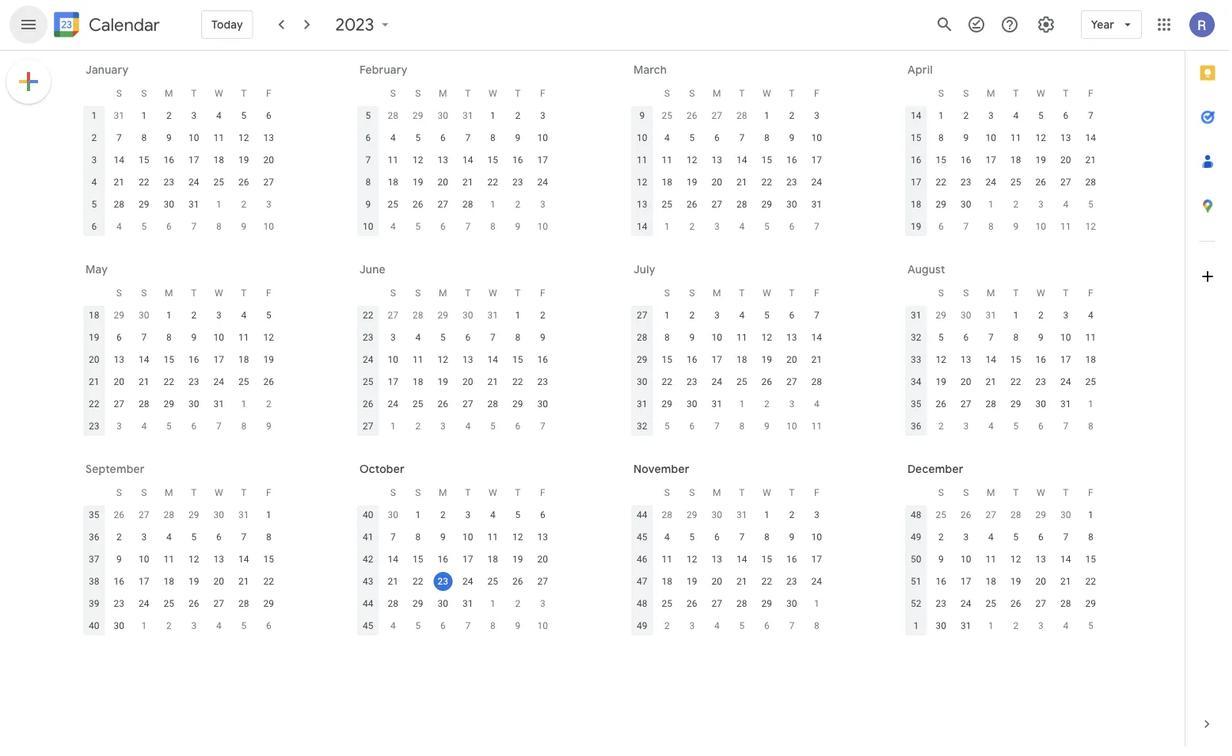 Task type: describe. For each thing, give the bounding box(es) containing it.
24 inside "october" grid
[[463, 576, 473, 587]]

28 element up august 4 element
[[808, 372, 827, 391]]

8 inside the february 8 element
[[216, 221, 222, 232]]

30 element up "december 7" element
[[783, 594, 802, 613]]

40 inside september grid
[[89, 620, 99, 632]]

17 element up june 7 element
[[209, 350, 228, 369]]

may grid
[[78, 282, 281, 437]]

9 inside the june grid
[[540, 332, 546, 343]]

9 inside the november grid
[[790, 532, 795, 543]]

13 down february 27 element at the right of page
[[712, 155, 723, 166]]

august 31 element
[[234, 506, 253, 525]]

26 for the 26 element above 'august 2' element
[[762, 376, 773, 388]]

27 inside the may grid
[[114, 399, 124, 410]]

17 element up april 7 'element'
[[808, 151, 827, 170]]

18 inside "october" grid
[[488, 554, 498, 565]]

16 element up february 6 element on the top
[[159, 151, 178, 170]]

3 inside august 3 'element'
[[790, 399, 795, 410]]

8 inside may 8 element
[[989, 221, 994, 232]]

20 element up the july 4 element
[[459, 372, 478, 391]]

28 left january 29 element
[[388, 110, 399, 121]]

september 8 element
[[1082, 417, 1101, 436]]

28 element inside the june grid
[[484, 395, 503, 414]]

27 right august 26 'element'
[[139, 510, 149, 521]]

january 2 element
[[1007, 617, 1026, 636]]

15 inside "october" grid
[[413, 554, 424, 565]]

november 1 element
[[484, 594, 503, 613]]

row containing 46
[[630, 548, 830, 571]]

23 for the 23 "element" over june 6 "element"
[[189, 376, 199, 388]]

19 element up february 2 element
[[234, 151, 253, 170]]

row group for may
[[82, 304, 281, 437]]

31 for december 31 element
[[114, 110, 124, 121]]

may 8 element
[[982, 217, 1001, 236]]

36 inside august grid
[[911, 421, 922, 432]]

11 element inside the november grid
[[658, 550, 677, 569]]

8 inside september 8 element
[[1089, 421, 1094, 432]]

april 29 element
[[110, 306, 129, 325]]

august grid
[[901, 282, 1104, 437]]

march 7 element
[[459, 217, 478, 236]]

october 3 element
[[184, 617, 203, 636]]

18 element up the january 1 element
[[982, 572, 1001, 591]]

24 inside the november grid
[[812, 576, 823, 587]]

january
[[86, 63, 129, 77]]

august 26 element
[[110, 506, 129, 525]]

6 inside the may 6 element
[[939, 221, 944, 232]]

28 inside august grid
[[986, 399, 997, 410]]

26 element up july 3 element
[[434, 395, 453, 414]]

calendar heading
[[86, 14, 160, 36]]

february 4 element
[[110, 217, 129, 236]]

18 inside december grid
[[986, 576, 997, 587]]

12 element right 33
[[932, 350, 951, 369]]

42
[[363, 554, 374, 565]]

19 for 19 element above 'august 2' element
[[762, 354, 773, 365]]

15 inside the may grid
[[164, 354, 174, 365]]

14 inside the may grid
[[139, 354, 149, 365]]

22 for 22 element above april 5 'element'
[[762, 177, 773, 188]]

7 inside september 7 element
[[1064, 421, 1069, 432]]

26 for the 26 element over march 5 element
[[413, 199, 424, 210]]

15 inside march grid
[[762, 155, 773, 166]]

21 element up "march 7" "element"
[[459, 173, 478, 192]]

july 7 element
[[534, 417, 553, 436]]

october 1 element
[[135, 617, 154, 636]]

december 6 element
[[758, 617, 777, 636]]

29 inside january grid
[[139, 199, 149, 210]]

13 inside december grid
[[1036, 554, 1047, 565]]

row containing 43
[[356, 571, 555, 593]]

7 inside april 7 'element'
[[815, 221, 820, 232]]

13 inside july grid
[[787, 332, 798, 343]]

september 2 element
[[932, 417, 951, 436]]

31 element up september 7 element
[[1057, 395, 1076, 414]]

row group for june
[[356, 304, 555, 437]]

november grid
[[627, 482, 830, 637]]

11 inside "october" grid
[[488, 532, 498, 543]]

april grid
[[901, 82, 1104, 238]]

18 inside february grid
[[388, 177, 399, 188]]

22 element up december 6 element
[[758, 572, 777, 591]]

24 element up december 1 element
[[808, 572, 827, 591]]

16 for 16 'element' over 23 cell
[[438, 554, 449, 565]]

16 for 16 'element' on the right of the 38
[[114, 576, 124, 587]]

27 inside the november grid
[[712, 598, 723, 609]]

26 element up february 2 element
[[234, 173, 253, 192]]

19 for 19 element above october 3 element
[[189, 576, 199, 587]]

2 inside 'element'
[[515, 199, 521, 210]]

31 for 31 element over september 7 element
[[1061, 399, 1072, 410]]

row containing 39
[[82, 593, 281, 615]]

26 for the 26 element over july 3 element
[[438, 399, 449, 410]]

row containing 4
[[82, 171, 281, 193]]

24 inside april grid
[[986, 177, 997, 188]]

june 7 element
[[209, 417, 228, 436]]

year
[[1092, 17, 1115, 32]]

23 for the 23 "element" above "december 7" element
[[787, 576, 798, 587]]

december 1 element
[[808, 594, 827, 613]]

25 element up december 2 element
[[658, 594, 677, 613]]

15 inside january grid
[[139, 155, 149, 166]]

april
[[908, 63, 933, 77]]

14 element down january 31 'element'
[[459, 151, 478, 170]]

20 element up december 4 element
[[708, 572, 727, 591]]

14 inside "october" grid
[[388, 554, 399, 565]]

january 3 element
[[1032, 617, 1051, 636]]

25 element up the june 1 'element'
[[234, 372, 253, 391]]

22 element up "october 6" element
[[259, 572, 278, 591]]

26 for the 26 element over the january 2 element
[[1011, 598, 1022, 609]]

f for july
[[815, 288, 820, 299]]

11 inside the may grid
[[239, 332, 249, 343]]

july
[[634, 262, 656, 277]]

47
[[637, 576, 648, 587]]

w for march
[[763, 88, 771, 99]]

may
[[86, 262, 108, 277]]

19 for 19 element above the december 3 element
[[687, 576, 698, 587]]

30 for may 30 element
[[463, 310, 473, 321]]

27 element up april 3 element
[[708, 195, 727, 214]]

16 for 16 'element' over july 7 element on the left
[[538, 354, 548, 365]]

26 for the 26 element over november 2 element
[[513, 576, 523, 587]]

21 element up july 5 element
[[484, 372, 503, 391]]

26 element up june 2 element
[[259, 372, 278, 391]]

february 28 element
[[733, 106, 752, 125]]

15 element up "october 6" element
[[259, 550, 278, 569]]

30 for 30 element on top of november 6 element on the left
[[438, 598, 449, 609]]

november 25 element
[[932, 506, 951, 525]]

august 3 element
[[783, 395, 802, 414]]

28 inside april grid
[[1086, 177, 1097, 188]]

14 up may 5 element
[[1086, 132, 1097, 143]]

row containing 28
[[630, 326, 830, 349]]

12 for 12 "element" below october 29 element
[[687, 554, 698, 565]]

18 element up october 2 element
[[159, 572, 178, 591]]

15 element up the may 6 element
[[932, 151, 951, 170]]

11 element inside september grid
[[159, 550, 178, 569]]

22 for 22 element on top of "october 6" element
[[263, 576, 274, 587]]

23 element up february 6 element on the top
[[159, 173, 178, 192]]

12 for 12 "element" below may 29 element
[[438, 354, 449, 365]]

28 inside january grid
[[114, 199, 124, 210]]

august 6 element
[[683, 417, 702, 436]]

row containing 29
[[630, 349, 830, 371]]

16 element up 23 cell
[[434, 550, 453, 569]]

6 inside "october 6" element
[[266, 620, 272, 632]]

14 element down december 31 element
[[110, 151, 129, 170]]

m for july
[[713, 288, 722, 299]]

13 inside "october" grid
[[538, 532, 548, 543]]

march
[[634, 63, 667, 77]]

20 for 20 element over september 3 element
[[961, 376, 972, 388]]

18 element up march 4 element
[[384, 173, 403, 192]]

february 9 element
[[234, 217, 253, 236]]

may 12 element
[[1082, 217, 1101, 236]]

december 5 element
[[733, 617, 752, 636]]

m for october
[[439, 487, 447, 498]]

11 inside september grid
[[164, 554, 174, 565]]

19 left the may 6 element
[[911, 221, 922, 232]]

may 10 element
[[1032, 217, 1051, 236]]

31 for 31 element above june 7 element
[[214, 399, 224, 410]]

august
[[908, 262, 946, 277]]

18 up may 2 'element'
[[1011, 155, 1022, 166]]

18 inside august grid
[[1086, 354, 1097, 365]]

34
[[911, 376, 922, 388]]

27 element up august 3 'element'
[[783, 372, 802, 391]]

26 for the 26 element above the december 3 element
[[687, 598, 698, 609]]

12 for may 12 element
[[1086, 221, 1097, 232]]

20 element up april 3 element
[[708, 173, 727, 192]]

45 inside the november grid
[[637, 532, 648, 543]]

july 29 element
[[932, 306, 951, 325]]

21 element inside september grid
[[234, 572, 253, 591]]

september grid
[[78, 482, 281, 637]]

26 for the 26 element on top of october 3 element
[[189, 598, 199, 609]]

27 up the october 4 element
[[214, 598, 224, 609]]

july 31 element
[[982, 306, 1001, 325]]

21 inside the june grid
[[488, 376, 498, 388]]

22 for 22 element on the left of 23 cell
[[413, 576, 424, 587]]

november 27 element
[[982, 506, 1001, 525]]

30 element left october 1 element
[[110, 617, 129, 636]]

12 element down may 29 element
[[434, 350, 453, 369]]

14 down february 28 element
[[737, 155, 748, 166]]

14 inside february grid
[[463, 155, 473, 166]]

11 inside february grid
[[388, 155, 399, 166]]

22 element up august 5 element
[[658, 372, 677, 391]]

w for december
[[1037, 487, 1046, 498]]

row group for february
[[356, 105, 555, 238]]

14 element right 42
[[384, 550, 403, 569]]

16 for 16 'element' above april 6 element
[[787, 155, 798, 166]]

7 inside february 7 element
[[191, 221, 197, 232]]

august 5 element
[[658, 417, 677, 436]]

22 for 22 element over september 5 element
[[1011, 376, 1022, 388]]

14 inside the june grid
[[488, 354, 498, 365]]

13 inside the june grid
[[463, 354, 473, 365]]

15 inside february grid
[[488, 155, 498, 166]]

17 inside "october" grid
[[463, 554, 473, 565]]

15 inside the june grid
[[513, 354, 523, 365]]

july 30 element
[[957, 306, 976, 325]]

june 9 element
[[259, 417, 278, 436]]

october 6 element
[[259, 617, 278, 636]]

14 element down july 31 element
[[982, 350, 1001, 369]]

11 element up august 1 element
[[733, 328, 752, 347]]

13 inside august grid
[[961, 354, 972, 365]]

march grid
[[627, 82, 830, 238]]

row containing 26
[[356, 393, 555, 415]]

m for september
[[165, 487, 173, 498]]

31 for 31 element on top of august 7 element
[[712, 399, 723, 410]]

31 for january 31 'element'
[[463, 110, 473, 121]]

31 element up june 7 element
[[209, 395, 228, 414]]

26 for the 26 element above february 2 element
[[239, 177, 249, 188]]

28 element up october 5 element
[[234, 594, 253, 613]]

15 inside the november grid
[[762, 554, 773, 565]]

27 element up the october 4 element
[[209, 594, 228, 613]]

13 element up february 3 element
[[259, 128, 278, 147]]

21 element inside july grid
[[808, 350, 827, 369]]

23 for the 23 "element" above may 7 element
[[961, 177, 972, 188]]

2023
[[336, 13, 375, 36]]

3 inside march 3 "element"
[[540, 199, 546, 210]]

25 element up february 1 element
[[209, 173, 228, 192]]

24 element up june 7 element
[[209, 372, 228, 391]]

august 2 element
[[758, 395, 777, 414]]

december grid
[[901, 482, 1104, 637]]

today
[[212, 17, 243, 32]]

17 inside january grid
[[189, 155, 199, 166]]

18 up the june 1 'element'
[[239, 354, 249, 365]]

14 element down october 31 element at the right
[[733, 550, 752, 569]]

m for january
[[165, 88, 173, 99]]

24 element up february 7 element
[[184, 173, 203, 192]]

january 5 element
[[1082, 617, 1101, 636]]

28 element up "march 7" "element"
[[459, 195, 478, 214]]

21 element inside december grid
[[1057, 572, 1076, 591]]

27 element inside december grid
[[1032, 594, 1051, 613]]

29 element up june 5 element
[[159, 395, 178, 414]]

june 3 element
[[110, 417, 129, 436]]

november 10 element
[[534, 617, 553, 636]]

13 element down may 30 element
[[459, 350, 478, 369]]

january 30 element
[[434, 106, 453, 125]]

november 29 element
[[1032, 506, 1051, 525]]

january 31 element
[[459, 106, 478, 125]]

row group for july
[[630, 304, 830, 437]]

6 inside february 6 element
[[166, 221, 172, 232]]

33
[[911, 354, 922, 365]]

16 element right 51
[[932, 572, 951, 591]]

30 for 30 element over april 6 element
[[787, 199, 798, 210]]

october 30 element
[[708, 506, 727, 525]]

30 for 30 element over "december 7" element
[[787, 598, 798, 609]]

november 2 element
[[509, 594, 528, 613]]

may 5 element
[[1082, 195, 1101, 214]]

may 28 element
[[409, 306, 428, 325]]

16 for 16 'element' over june 6 "element"
[[189, 354, 199, 365]]

18 element up the june 1 'element'
[[234, 350, 253, 369]]

12 for 12 "element" above june 2 element
[[263, 332, 274, 343]]

august 8 element
[[733, 417, 752, 436]]

22 for 22 element over the may 6 element
[[936, 177, 947, 188]]

18 inside september grid
[[164, 576, 174, 587]]

13 element down the november 29 element
[[1032, 550, 1051, 569]]

30 for 30 element on top of may 7 element
[[961, 199, 972, 210]]

17 inside the may grid
[[214, 354, 224, 365]]

37
[[89, 554, 99, 565]]

november 4 element
[[384, 617, 403, 636]]

august 9 element
[[758, 417, 777, 436]]

22 for 22 element on top of december 6 element
[[762, 576, 773, 587]]

25 for '25' element over march 4 element
[[388, 199, 399, 210]]

september 7 element
[[1057, 417, 1076, 436]]

december 7 element
[[783, 617, 802, 636]]

20 for 20 element on top of november 3 element
[[538, 554, 548, 565]]

8 inside august 8 element
[[740, 421, 745, 432]]

row containing 34
[[904, 371, 1104, 393]]

october
[[360, 462, 405, 476]]

july 6 element
[[509, 417, 528, 436]]

28 up april 4 element
[[737, 199, 748, 210]]

27 up august 3 'element'
[[787, 376, 798, 388]]

30 for october 30 element
[[712, 510, 723, 521]]

15 element up "january 5" element
[[1082, 550, 1101, 569]]

27 element up "june 3" element
[[110, 395, 129, 414]]

22 for 22 element above february 5 element
[[139, 177, 149, 188]]

24 inside july grid
[[712, 376, 723, 388]]

12 for 12 "element" above february 2 element
[[239, 132, 249, 143]]

12 element up november 2 element
[[509, 528, 528, 547]]

21 inside december grid
[[1061, 576, 1072, 587]]

21 inside january grid
[[114, 177, 124, 188]]

f for august
[[1089, 288, 1094, 299]]

6 inside april 6 element
[[790, 221, 795, 232]]

november
[[634, 462, 690, 476]]

31 for 31 element to the left of the january 1 element
[[961, 620, 972, 632]]

21 element inside august grid
[[982, 372, 1001, 391]]

14 element up may 5 element
[[1082, 128, 1101, 147]]

july 3 element
[[434, 417, 453, 436]]

row containing 51
[[904, 571, 1104, 593]]

august 11 element
[[808, 417, 827, 436]]

23 element up march 2 'element'
[[509, 173, 528, 192]]

m for august
[[987, 288, 996, 299]]

30 element left the january 1 element
[[932, 617, 951, 636]]

27 up the july 4 element
[[463, 399, 473, 410]]

48 inside the november grid
[[637, 598, 648, 609]]

25 element up july 2 element
[[409, 395, 428, 414]]

april 1 element
[[658, 217, 677, 236]]

f for june
[[540, 288, 546, 299]]

20 for 20 element above "may 4" element
[[1061, 155, 1072, 166]]

13 element down february 27 element at the right of page
[[708, 151, 727, 170]]

3 inside "june 3" element
[[116, 421, 122, 432]]

19 for 19 element over june 2 element
[[263, 354, 274, 365]]

16 element up may 7 element
[[957, 151, 976, 170]]

18 inside march grid
[[662, 177, 673, 188]]

9 inside december grid
[[939, 554, 944, 565]]

february 1 element
[[209, 195, 228, 214]]

row containing 13
[[630, 193, 830, 216]]

may 9 element
[[1007, 217, 1026, 236]]

may 31 element
[[484, 306, 503, 325]]

30 for november 30 element
[[1061, 510, 1072, 521]]

25 for '25' element on top of the june 1 'element'
[[239, 376, 249, 388]]

11 inside august grid
[[1086, 332, 1097, 343]]

may 30 element
[[459, 306, 478, 325]]

september 6 element
[[1032, 417, 1051, 436]]

row containing 15
[[904, 127, 1104, 149]]

27 left july 1 element
[[363, 421, 374, 432]]

8 inside the june grid
[[515, 332, 521, 343]]

february 10 element
[[259, 217, 278, 236]]

december 2 element
[[658, 617, 677, 636]]

36 inside september grid
[[89, 532, 99, 543]]

w for september
[[215, 487, 223, 498]]

12 for 12 "element" under february 26 element on the top of page
[[687, 155, 698, 166]]

28 element up november 4 element
[[384, 594, 403, 613]]

february 26 element
[[683, 106, 702, 125]]

16 for 16 'element' over february 6 element on the top
[[164, 155, 174, 166]]

15 inside august grid
[[1011, 354, 1022, 365]]

19 for 19 element on top of april 2 element
[[687, 177, 698, 188]]

25 element up the january 1 element
[[982, 594, 1001, 613]]

november 5 element
[[409, 617, 428, 636]]

23 element up "december 7" element
[[783, 572, 802, 591]]

25 for '25' element above august 1 element
[[737, 376, 748, 388]]

june 1 element
[[234, 395, 253, 414]]

22 element left 23 cell
[[409, 572, 428, 591]]

25 for '25' element on top of september 1 element
[[1086, 376, 1097, 388]]

row containing 25
[[356, 371, 555, 393]]

28 up january 4 element
[[1061, 598, 1072, 609]]

24 inside february grid
[[538, 177, 548, 188]]

30 for 30 element above february 6 element on the top
[[164, 199, 174, 210]]

october 31 element
[[733, 506, 752, 525]]

november 30 element
[[1057, 506, 1076, 525]]

31 for 31 element above april 7 'element'
[[812, 199, 823, 210]]

28 inside the may grid
[[139, 399, 149, 410]]

16 element right the 38
[[110, 572, 129, 591]]

17 inside february grid
[[538, 155, 548, 166]]

11 inside december grid
[[986, 554, 997, 565]]

26 element up the december 3 element
[[683, 594, 702, 613]]

12 for 12 "element" over may 3 element
[[1036, 132, 1047, 143]]

19 for 19 element on top of may 3 element
[[1036, 155, 1047, 166]]

19 element up may 3 element
[[1032, 151, 1051, 170]]

14 inside january grid
[[114, 155, 124, 166]]

11 inside the june grid
[[413, 354, 424, 365]]

january 29 element
[[409, 106, 428, 125]]

25 for '25' element above april 1 element
[[662, 199, 673, 210]]

15 element up december 6 element
[[758, 550, 777, 569]]

november 8 element
[[484, 617, 503, 636]]

february 8 element
[[209, 217, 228, 236]]

row containing 12
[[630, 171, 830, 193]]

row containing 11
[[630, 149, 830, 171]]

51
[[911, 576, 922, 587]]

november 3 element
[[534, 594, 553, 613]]

m inside april grid
[[987, 88, 996, 99]]

43
[[363, 576, 374, 587]]

13 element up august 3 'element'
[[783, 328, 802, 347]]



Task type: vqa. For each thing, say whether or not it's contained in the screenshot.
December 6 Element
yes



Task type: locate. For each thing, give the bounding box(es) containing it.
28 inside 'element'
[[662, 510, 673, 521]]

calendar
[[89, 14, 160, 36]]

row containing 33
[[904, 349, 1104, 371]]

row
[[82, 82, 281, 105], [356, 82, 555, 105], [630, 82, 830, 105], [904, 82, 1104, 105], [82, 105, 281, 127], [356, 105, 555, 127], [630, 105, 830, 127], [904, 105, 1104, 127], [82, 127, 281, 149], [356, 127, 555, 149], [630, 127, 830, 149], [904, 127, 1104, 149], [82, 149, 281, 171], [356, 149, 555, 171], [630, 149, 830, 171], [904, 149, 1104, 171], [82, 171, 281, 193], [356, 171, 555, 193], [630, 171, 830, 193], [904, 171, 1104, 193], [82, 193, 281, 216], [356, 193, 555, 216], [630, 193, 830, 216], [904, 193, 1104, 216], [82, 216, 281, 238], [356, 216, 555, 238], [630, 216, 830, 238], [904, 216, 1104, 238], [82, 282, 281, 304], [356, 282, 555, 304], [630, 282, 830, 304], [904, 282, 1104, 304], [82, 304, 281, 326], [356, 304, 555, 326], [630, 304, 830, 326], [904, 304, 1104, 326], [82, 326, 281, 349], [356, 326, 555, 349], [630, 326, 830, 349], [904, 326, 1104, 349], [82, 349, 281, 371], [356, 349, 555, 371], [630, 349, 830, 371], [904, 349, 1104, 371], [82, 371, 281, 393], [356, 371, 555, 393], [630, 371, 830, 393], [904, 371, 1104, 393], [82, 393, 281, 415], [356, 393, 555, 415], [630, 393, 830, 415], [904, 393, 1104, 415], [82, 415, 281, 437], [356, 415, 555, 437], [630, 415, 830, 437], [904, 415, 1104, 437], [82, 482, 281, 504], [356, 482, 555, 504], [630, 482, 830, 504], [904, 482, 1104, 504], [82, 504, 281, 526], [356, 504, 555, 526], [630, 504, 830, 526], [904, 504, 1104, 526], [82, 526, 281, 548], [356, 526, 555, 548], [630, 526, 830, 548], [904, 526, 1104, 548], [82, 548, 281, 571], [356, 548, 555, 571], [630, 548, 830, 571], [904, 548, 1104, 571], [82, 571, 281, 593], [356, 571, 555, 593], [630, 571, 830, 593], [904, 571, 1104, 593], [82, 593, 281, 615], [356, 593, 555, 615], [630, 593, 830, 615], [904, 593, 1104, 615], [82, 615, 281, 637], [356, 615, 555, 637], [630, 615, 830, 637], [904, 615, 1104, 637]]

april 2 element
[[683, 217, 702, 236]]

39
[[89, 598, 99, 609]]

16 inside september grid
[[114, 576, 124, 587]]

14 inside the november grid
[[737, 554, 748, 565]]

20 inside august grid
[[961, 376, 972, 388]]

row group containing 27
[[630, 304, 830, 437]]

22 inside september grid
[[263, 576, 274, 587]]

10
[[189, 132, 199, 143], [538, 132, 548, 143], [637, 132, 648, 143], [812, 132, 823, 143], [986, 132, 997, 143], [263, 221, 274, 232], [363, 221, 374, 232], [538, 221, 548, 232], [1036, 221, 1047, 232], [214, 332, 224, 343], [712, 332, 723, 343], [1061, 332, 1072, 343], [388, 354, 399, 365], [787, 421, 798, 432], [463, 532, 473, 543], [812, 532, 823, 543], [139, 554, 149, 565], [961, 554, 972, 565], [538, 620, 548, 632]]

row group inside the november grid
[[630, 504, 830, 637]]

40
[[363, 510, 374, 521], [89, 620, 99, 632]]

row containing 41
[[356, 526, 555, 548]]

20 element up "june 3" element
[[110, 372, 129, 391]]

22 up august 5 element
[[662, 376, 673, 388]]

22 element up april 5 'element'
[[758, 173, 777, 192]]

36
[[911, 421, 922, 432], [89, 532, 99, 543]]

49 inside december grid
[[911, 532, 922, 543]]

m for december
[[987, 487, 996, 498]]

september
[[86, 462, 145, 476]]

19 inside the november grid
[[687, 576, 698, 587]]

27 up "may 4" element
[[1061, 177, 1072, 188]]

21 element inside january grid
[[110, 173, 129, 192]]

32 inside july grid
[[637, 421, 648, 432]]

23 right "52"
[[936, 598, 947, 609]]

f for november
[[815, 487, 820, 498]]

15 element up september 5 element
[[1007, 350, 1026, 369]]

30 element up august 6 element
[[683, 395, 702, 414]]

0 horizontal spatial 44
[[363, 598, 374, 609]]

7 inside "march 7" "element"
[[465, 221, 471, 232]]

w inside "october" grid
[[489, 487, 497, 498]]

11 element right 46
[[658, 550, 677, 569]]

14 inside december grid
[[1061, 554, 1072, 565]]

44
[[637, 510, 648, 521], [363, 598, 374, 609]]

30 for "september 30" 'element'
[[388, 510, 399, 521]]

2
[[166, 110, 172, 121], [515, 110, 521, 121], [790, 110, 795, 121], [964, 110, 969, 121], [91, 132, 97, 143], [241, 199, 247, 210], [515, 199, 521, 210], [1014, 199, 1019, 210], [690, 221, 695, 232], [191, 310, 197, 321], [540, 310, 546, 321], [690, 310, 695, 321], [1039, 310, 1044, 321], [266, 399, 272, 410], [765, 399, 770, 410], [416, 421, 421, 432], [939, 421, 944, 432], [440, 510, 446, 521], [790, 510, 795, 521], [116, 532, 122, 543], [939, 532, 944, 543], [515, 598, 521, 609], [166, 620, 172, 632], [665, 620, 670, 632], [1014, 620, 1019, 632]]

18
[[214, 155, 224, 166], [1011, 155, 1022, 166], [388, 177, 399, 188], [662, 177, 673, 188], [911, 199, 922, 210], [89, 310, 99, 321], [239, 354, 249, 365], [737, 354, 748, 365], [1086, 354, 1097, 365], [413, 376, 424, 388], [488, 554, 498, 565], [164, 576, 174, 587], [662, 576, 673, 587], [986, 576, 997, 587]]

column header for april
[[904, 82, 929, 105]]

23 inside april grid
[[961, 177, 972, 188]]

march 5 element
[[409, 217, 428, 236]]

28 down july
[[637, 332, 648, 343]]

19 for 19 element above november 2 element
[[513, 554, 523, 565]]

6
[[266, 110, 272, 121], [1064, 110, 1069, 121], [366, 132, 371, 143], [440, 132, 446, 143], [715, 132, 720, 143], [91, 221, 97, 232], [166, 221, 172, 232], [440, 221, 446, 232], [790, 221, 795, 232], [939, 221, 944, 232], [790, 310, 795, 321], [116, 332, 122, 343], [465, 332, 471, 343], [964, 332, 969, 343], [191, 421, 197, 432], [515, 421, 521, 432], [690, 421, 695, 432], [1039, 421, 1044, 432], [540, 510, 546, 521], [216, 532, 222, 543], [715, 532, 720, 543], [1039, 532, 1044, 543], [266, 620, 272, 632], [440, 620, 446, 632], [765, 620, 770, 632]]

12 inside january grid
[[239, 132, 249, 143]]

20 inside april grid
[[1061, 155, 1072, 166]]

14 down april 30 element
[[139, 354, 149, 365]]

15 element
[[135, 151, 154, 170], [484, 151, 503, 170], [758, 151, 777, 170], [932, 151, 951, 170], [159, 350, 178, 369], [509, 350, 528, 369], [658, 350, 677, 369], [1007, 350, 1026, 369], [259, 550, 278, 569], [409, 550, 428, 569], [758, 550, 777, 569], [1082, 550, 1101, 569]]

1
[[91, 110, 97, 121], [141, 110, 147, 121], [490, 110, 496, 121], [765, 110, 770, 121], [939, 110, 944, 121], [216, 199, 222, 210], [490, 199, 496, 210], [989, 199, 994, 210], [665, 221, 670, 232], [166, 310, 172, 321], [515, 310, 521, 321], [665, 310, 670, 321], [1014, 310, 1019, 321], [241, 399, 247, 410], [740, 399, 745, 410], [1089, 399, 1094, 410], [391, 421, 396, 432], [266, 510, 272, 521], [416, 510, 421, 521], [765, 510, 770, 521], [1089, 510, 1094, 521], [490, 598, 496, 609], [815, 598, 820, 609], [141, 620, 147, 632], [914, 620, 919, 632], [989, 620, 994, 632]]

0 horizontal spatial 45
[[363, 620, 374, 632]]

may 11 element
[[1057, 217, 1076, 236]]

16 for 16 'element' on top of may 7 element
[[961, 155, 972, 166]]

february 2 element
[[234, 195, 253, 214]]

m inside august grid
[[987, 288, 996, 299]]

3
[[191, 110, 197, 121], [540, 110, 546, 121], [815, 110, 820, 121], [989, 110, 994, 121], [91, 155, 97, 166], [266, 199, 272, 210], [540, 199, 546, 210], [1039, 199, 1044, 210], [715, 221, 720, 232], [216, 310, 222, 321], [715, 310, 720, 321], [1064, 310, 1069, 321], [391, 332, 396, 343], [790, 399, 795, 410], [116, 421, 122, 432], [440, 421, 446, 432], [964, 421, 969, 432], [465, 510, 471, 521], [815, 510, 820, 521], [141, 532, 147, 543], [964, 532, 969, 543], [540, 598, 546, 609], [191, 620, 197, 632], [690, 620, 695, 632], [1039, 620, 1044, 632]]

26 element up november 2 element
[[509, 572, 528, 591]]

september 30 element
[[384, 506, 403, 525]]

32
[[911, 332, 922, 343], [637, 421, 648, 432]]

row containing 24
[[356, 349, 555, 371]]

m for june
[[439, 288, 447, 299]]

30
[[438, 110, 449, 121], [164, 199, 174, 210], [787, 199, 798, 210], [961, 199, 972, 210], [139, 310, 149, 321], [463, 310, 473, 321], [961, 310, 972, 321], [637, 376, 648, 388], [189, 399, 199, 410], [538, 399, 548, 410], [687, 399, 698, 410], [1036, 399, 1047, 410], [214, 510, 224, 521], [388, 510, 399, 521], [712, 510, 723, 521], [1061, 510, 1072, 521], [438, 598, 449, 609], [787, 598, 798, 609], [114, 620, 124, 632], [936, 620, 947, 632]]

27 element up january 3 element on the right bottom of page
[[1032, 594, 1051, 613]]

31 for "august 31" element at the left bottom of the page
[[239, 510, 249, 521]]

w for january
[[215, 88, 223, 99]]

w for june
[[489, 288, 497, 299]]

june 5 element
[[159, 417, 178, 436]]

15 element up july 6 element
[[509, 350, 528, 369]]

8 inside september grid
[[266, 532, 272, 543]]

7
[[1089, 110, 1094, 121], [116, 132, 122, 143], [465, 132, 471, 143], [740, 132, 745, 143], [366, 155, 371, 166], [191, 221, 197, 232], [465, 221, 471, 232], [815, 221, 820, 232], [964, 221, 969, 232], [815, 310, 820, 321], [141, 332, 147, 343], [490, 332, 496, 343], [989, 332, 994, 343], [216, 421, 222, 432], [540, 421, 546, 432], [715, 421, 720, 432], [1064, 421, 1069, 432], [241, 532, 247, 543], [391, 532, 396, 543], [740, 532, 745, 543], [1064, 532, 1069, 543], [465, 620, 471, 632], [790, 620, 795, 632]]

14 element down november 30 element
[[1057, 550, 1076, 569]]

june
[[360, 262, 386, 277]]

29 inside april grid
[[936, 199, 947, 210]]

w
[[215, 88, 223, 99], [489, 88, 497, 99], [763, 88, 771, 99], [1037, 88, 1046, 99], [215, 288, 223, 299], [489, 288, 497, 299], [763, 288, 771, 299], [1037, 288, 1046, 299], [215, 487, 223, 498], [489, 487, 497, 498], [763, 487, 771, 498], [1037, 487, 1046, 498]]

12 for 12 "element" over november 2 element
[[513, 532, 523, 543]]

30 element up september 6 element
[[1032, 395, 1051, 414]]

1 horizontal spatial 32
[[911, 332, 922, 343]]

17 element
[[184, 151, 203, 170], [534, 151, 553, 170], [808, 151, 827, 170], [982, 151, 1001, 170], [209, 350, 228, 369], [708, 350, 727, 369], [1057, 350, 1076, 369], [384, 372, 403, 391], [459, 550, 478, 569], [808, 550, 827, 569], [135, 572, 154, 591], [957, 572, 976, 591]]

august 10 element
[[783, 417, 802, 436]]

0 vertical spatial 45
[[637, 532, 648, 543]]

october grid
[[353, 482, 555, 637]]

30 for 30 element on the left of october 1 element
[[114, 620, 124, 632]]

14
[[911, 110, 922, 121], [1086, 132, 1097, 143], [114, 155, 124, 166], [463, 155, 473, 166], [737, 155, 748, 166], [637, 221, 648, 232], [812, 332, 823, 343], [139, 354, 149, 365], [488, 354, 498, 365], [986, 354, 997, 365], [239, 554, 249, 565], [388, 554, 399, 565], [737, 554, 748, 565], [1061, 554, 1072, 565]]

row containing 47
[[630, 571, 830, 593]]

25 inside november 25 element
[[936, 510, 947, 521]]

0 vertical spatial 36
[[911, 421, 922, 432]]

april 30 element
[[135, 306, 154, 325]]

23 for the 23 "element" above march 2 'element'
[[513, 177, 523, 188]]

0 vertical spatial 40
[[363, 510, 374, 521]]

23 for the 23 "element" over september 6 element
[[1036, 376, 1047, 388]]

april 5 element
[[758, 217, 777, 236]]

november 26 element
[[957, 506, 976, 525]]

48 inside december grid
[[911, 510, 922, 521]]

23
[[164, 177, 174, 188], [513, 177, 523, 188], [787, 177, 798, 188], [961, 177, 972, 188], [363, 332, 374, 343], [189, 376, 199, 388], [538, 376, 548, 388], [687, 376, 698, 388], [1036, 376, 1047, 388], [89, 421, 99, 432], [438, 576, 449, 587], [787, 576, 798, 587], [114, 598, 124, 609], [936, 598, 947, 609]]

1 vertical spatial 36
[[89, 532, 99, 543]]

0 horizontal spatial column header
[[356, 82, 381, 105]]

august 30 element
[[209, 506, 228, 525]]

1 horizontal spatial column header
[[904, 82, 929, 105]]

26 up october
[[363, 399, 374, 410]]

f inside "october" grid
[[540, 487, 546, 498]]

row containing 30
[[630, 371, 830, 393]]

20 inside july grid
[[787, 354, 798, 365]]

year button
[[1081, 6, 1143, 44]]

f inside april grid
[[1089, 88, 1094, 99]]

april 7 element
[[808, 217, 827, 236]]

30 for 30 element left of the january 1 element
[[936, 620, 947, 632]]

row containing 20
[[82, 349, 281, 371]]

30 element up june 6 "element"
[[184, 395, 203, 414]]

2 column header from the left
[[904, 82, 929, 105]]

0 horizontal spatial 40
[[89, 620, 99, 632]]

august 7 element
[[708, 417, 727, 436]]

23 inside december grid
[[936, 598, 947, 609]]

24 inside march grid
[[812, 177, 823, 188]]

march 1 element
[[484, 195, 503, 214]]

21 inside july grid
[[812, 354, 823, 365]]

row group containing 9
[[630, 105, 830, 238]]

0 horizontal spatial 35
[[89, 510, 99, 521]]

17 inside december grid
[[961, 576, 972, 587]]

february
[[360, 63, 408, 77]]

17 inside the june grid
[[388, 376, 399, 388]]

12 element
[[234, 128, 253, 147], [1032, 128, 1051, 147], [409, 151, 428, 170], [683, 151, 702, 170], [259, 328, 278, 347], [758, 328, 777, 347], [434, 350, 453, 369], [932, 350, 951, 369], [509, 528, 528, 547], [184, 550, 203, 569], [683, 550, 702, 569], [1007, 550, 1026, 569]]

row group containing 14
[[904, 105, 1104, 238]]

28 right "november 27" element at bottom
[[1011, 510, 1022, 521]]

18 element up august 1 element
[[733, 350, 752, 369]]

20 inside the november grid
[[712, 576, 723, 587]]

row containing 37
[[82, 548, 281, 571]]

12 element down august 29 element
[[184, 550, 203, 569]]

october 2 element
[[159, 617, 178, 636]]

23 inside july grid
[[687, 376, 698, 388]]

9
[[640, 110, 645, 121], [166, 132, 172, 143], [515, 132, 521, 143], [790, 132, 795, 143], [964, 132, 969, 143], [366, 199, 371, 210], [241, 221, 247, 232], [515, 221, 521, 232], [1014, 221, 1019, 232], [191, 332, 197, 343], [540, 332, 546, 343], [690, 332, 695, 343], [1039, 332, 1044, 343], [266, 421, 272, 432], [765, 421, 770, 432], [440, 532, 446, 543], [790, 532, 795, 543], [116, 554, 122, 565], [939, 554, 944, 565], [515, 620, 521, 632]]

w for july
[[763, 288, 771, 299]]

march 10 element
[[534, 217, 553, 236]]

4
[[216, 110, 222, 121], [1014, 110, 1019, 121], [391, 132, 396, 143], [665, 132, 670, 143], [91, 177, 97, 188], [1064, 199, 1069, 210], [116, 221, 122, 232], [391, 221, 396, 232], [740, 221, 745, 232], [241, 310, 247, 321], [740, 310, 745, 321], [1089, 310, 1094, 321], [416, 332, 421, 343], [815, 399, 820, 410], [141, 421, 147, 432], [465, 421, 471, 432], [989, 421, 994, 432], [490, 510, 496, 521], [166, 532, 172, 543], [665, 532, 670, 543], [989, 532, 994, 543], [216, 620, 222, 632], [391, 620, 396, 632], [715, 620, 720, 632], [1064, 620, 1069, 632]]

25 for february 25 element
[[662, 110, 673, 121]]

16 element up august 6 element
[[683, 350, 702, 369]]

46
[[637, 554, 648, 565]]

31 right july 30 element
[[986, 310, 997, 321]]

row group containing 18
[[82, 304, 281, 437]]

may 6 element
[[932, 217, 951, 236]]

w inside april grid
[[1037, 88, 1046, 99]]

main drawer image
[[19, 15, 38, 34]]

27 element inside january grid
[[259, 173, 278, 192]]

21 inside september grid
[[239, 576, 249, 587]]

row group containing 40
[[356, 504, 555, 637]]

row containing 8
[[356, 171, 555, 193]]

19 for 19 element above march 5 element
[[413, 177, 424, 188]]

31 left "july 29" element
[[911, 310, 922, 321]]

14 right 42
[[388, 554, 399, 565]]

49 inside the november grid
[[637, 620, 648, 632]]

13
[[263, 132, 274, 143], [1061, 132, 1072, 143], [438, 155, 449, 166], [712, 155, 723, 166], [637, 199, 648, 210], [787, 332, 798, 343], [114, 354, 124, 365], [463, 354, 473, 365], [961, 354, 972, 365], [538, 532, 548, 543], [214, 554, 224, 565], [712, 554, 723, 565], [1036, 554, 1047, 565]]

row group containing 35
[[82, 504, 281, 637]]

30 for 30 element on top of june 6 "element"
[[189, 399, 199, 410]]

31 for the may 31 element
[[488, 310, 498, 321]]

1 vertical spatial 35
[[89, 510, 99, 521]]

35 inside august grid
[[911, 399, 922, 410]]

21 inside august grid
[[986, 376, 997, 388]]

13 element
[[259, 128, 278, 147], [1057, 128, 1076, 147], [434, 151, 453, 170], [708, 151, 727, 170], [783, 328, 802, 347], [110, 350, 129, 369], [459, 350, 478, 369], [957, 350, 976, 369], [534, 528, 553, 547], [209, 550, 228, 569], [708, 550, 727, 569], [1032, 550, 1051, 569]]

row group containing 1
[[82, 105, 281, 238]]

f for september
[[266, 487, 271, 498]]

19 for 19 element on the right of '34'
[[936, 376, 947, 388]]

50
[[911, 554, 922, 565]]

19 for 19 element over the january 2 element
[[1011, 576, 1022, 587]]

m
[[165, 88, 173, 99], [439, 88, 447, 99], [713, 88, 722, 99], [987, 88, 996, 99], [165, 288, 173, 299], [439, 288, 447, 299], [713, 288, 722, 299], [987, 288, 996, 299], [165, 487, 173, 498], [439, 487, 447, 498], [713, 487, 722, 498], [987, 487, 996, 498]]

row containing 16
[[904, 149, 1104, 171]]

0 vertical spatial 32
[[911, 332, 922, 343]]

1 column header from the left
[[356, 82, 381, 105]]

1 vertical spatial 44
[[363, 598, 374, 609]]

26 left august 27 element
[[114, 510, 124, 521]]

1 vertical spatial 45
[[363, 620, 374, 632]]

w inside september grid
[[215, 487, 223, 498]]

row containing 3
[[82, 149, 281, 171]]

20 for 20 element on top of december 4 element
[[712, 576, 723, 587]]

tab list
[[1186, 51, 1230, 702]]

22 element up february 5 element
[[135, 173, 154, 192]]

16 inside december grid
[[936, 576, 947, 587]]

11 element inside february grid
[[384, 151, 403, 170]]

f for january
[[266, 88, 271, 99]]

10 inside september grid
[[139, 554, 149, 565]]

18 up august 1 element
[[737, 354, 748, 365]]

june 4 element
[[135, 417, 154, 436]]

22 element
[[135, 173, 154, 192], [484, 173, 503, 192], [758, 173, 777, 192], [932, 173, 951, 192], [159, 372, 178, 391], [509, 372, 528, 391], [658, 372, 677, 391], [1007, 372, 1026, 391], [259, 572, 278, 591], [409, 572, 428, 591], [758, 572, 777, 591], [1082, 572, 1101, 591]]

23 for the 23 "element" to the right of the 39
[[114, 598, 124, 609]]

25 for '25' element above the january 1 element
[[986, 598, 997, 609]]

23 inside the november grid
[[787, 576, 798, 587]]

29 element up "january 5" element
[[1082, 594, 1101, 613]]

49
[[911, 532, 922, 543], [637, 620, 648, 632]]

31 for october 31 element at the right
[[737, 510, 748, 521]]

25 for '25' element over july 2 element
[[413, 399, 424, 410]]

14 down 'april'
[[911, 110, 922, 121]]

august 27 element
[[135, 506, 154, 525]]

19 for 19 element over july 3 element
[[438, 376, 449, 388]]

11
[[214, 132, 224, 143], [1011, 132, 1022, 143], [388, 155, 399, 166], [637, 155, 648, 166], [662, 155, 673, 166], [1061, 221, 1072, 232], [239, 332, 249, 343], [737, 332, 748, 343], [1086, 332, 1097, 343], [413, 354, 424, 365], [812, 421, 823, 432], [488, 532, 498, 543], [164, 554, 174, 565], [662, 554, 673, 565], [986, 554, 997, 565]]

17 element up february 7 element
[[184, 151, 203, 170]]

row group for december
[[904, 504, 1104, 637]]

m for march
[[713, 88, 722, 99]]

may 3 element
[[1032, 195, 1051, 214]]

26 for the 26 element over june 2 element
[[263, 376, 274, 388]]

26 up october 3 element
[[189, 598, 199, 609]]

25 for '25' element over december 2 element
[[662, 598, 673, 609]]

17
[[189, 155, 199, 166], [538, 155, 548, 166], [812, 155, 823, 166], [986, 155, 997, 166], [911, 177, 922, 188], [214, 354, 224, 365], [712, 354, 723, 365], [1061, 354, 1072, 365], [388, 376, 399, 388], [463, 554, 473, 565], [812, 554, 823, 565], [139, 576, 149, 587], [961, 576, 972, 587]]

row group inside february grid
[[356, 105, 555, 238]]

22 for 22 element over march 1 element
[[488, 177, 498, 188]]

26 for the 26 element over may 3 element
[[1036, 177, 1047, 188]]

17 inside march grid
[[812, 155, 823, 166]]

may 27 element
[[384, 306, 403, 325]]

1 vertical spatial 48
[[637, 598, 648, 609]]

11 element
[[209, 128, 228, 147], [1007, 128, 1026, 147], [384, 151, 403, 170], [658, 151, 677, 170], [234, 328, 253, 347], [733, 328, 752, 347], [1082, 328, 1101, 347], [409, 350, 428, 369], [484, 528, 503, 547], [159, 550, 178, 569], [658, 550, 677, 569], [982, 550, 1001, 569]]

31 inside december grid
[[961, 620, 972, 632]]

16 inside the june grid
[[538, 354, 548, 365]]

january 28 element
[[384, 106, 403, 125]]

10 inside august grid
[[1061, 332, 1072, 343]]

26 up may 3 element
[[1036, 177, 1047, 188]]

20 inside february grid
[[438, 177, 449, 188]]

12 for 12 "element" under the november 28 element
[[1011, 554, 1022, 565]]

13 down october 30 element
[[712, 554, 723, 565]]

april 6 element
[[783, 217, 802, 236]]

24
[[189, 177, 199, 188], [538, 177, 548, 188], [812, 177, 823, 188], [986, 177, 997, 188], [363, 354, 374, 365], [214, 376, 224, 388], [712, 376, 723, 388], [1061, 376, 1072, 388], [388, 399, 399, 410], [463, 576, 473, 587], [812, 576, 823, 587], [139, 598, 149, 609], [961, 598, 972, 609]]

41
[[363, 532, 374, 543]]

13 down may 30 element
[[463, 354, 473, 365]]

16 for 16 'element' above "december 7" element
[[787, 554, 798, 565]]

may 4 element
[[1057, 195, 1076, 214]]

20 for 20 element above april 3 element
[[712, 177, 723, 188]]

11 element up september 1 element
[[1082, 328, 1101, 347]]

27
[[712, 110, 723, 121], [263, 177, 274, 188], [1061, 177, 1072, 188], [438, 199, 449, 210], [712, 199, 723, 210], [388, 310, 399, 321], [637, 310, 648, 321], [787, 376, 798, 388], [114, 399, 124, 410], [463, 399, 473, 410], [961, 399, 972, 410], [363, 421, 374, 432], [139, 510, 149, 521], [986, 510, 997, 521], [538, 576, 548, 587], [214, 598, 224, 609], [712, 598, 723, 609], [1036, 598, 1047, 609]]

1 horizontal spatial 49
[[911, 532, 922, 543]]

24 element up "may 1" element
[[982, 173, 1001, 192]]

8 inside december 8 element
[[815, 620, 820, 632]]

row group for november
[[630, 504, 830, 637]]

july 1 element
[[384, 417, 403, 436]]

row containing 42
[[356, 548, 555, 571]]

26 for november 26 element
[[961, 510, 972, 521]]

7 inside september grid
[[241, 532, 247, 543]]

w for october
[[489, 487, 497, 498]]

24 inside the may grid
[[214, 376, 224, 388]]

22 inside august grid
[[1011, 376, 1022, 388]]

29
[[413, 110, 424, 121], [139, 199, 149, 210], [762, 199, 773, 210], [936, 199, 947, 210], [114, 310, 124, 321], [438, 310, 449, 321], [936, 310, 947, 321], [637, 354, 648, 365], [164, 399, 174, 410], [513, 399, 523, 410], [662, 399, 673, 410], [1011, 399, 1022, 410], [189, 510, 199, 521], [687, 510, 698, 521], [1036, 510, 1047, 521], [263, 598, 274, 609], [413, 598, 424, 609], [762, 598, 773, 609], [1086, 598, 1097, 609]]

22 up september
[[89, 399, 99, 410]]

25 element up march 4 element
[[384, 195, 403, 214]]

july 5 element
[[484, 417, 503, 436]]

1 horizontal spatial 44
[[637, 510, 648, 521]]

16 inside the november grid
[[787, 554, 798, 565]]

14 element up august 4 element
[[808, 328, 827, 347]]

19 up march 5 element
[[413, 177, 424, 188]]

19 for 19 element above february 2 element
[[239, 155, 249, 166]]

20 for 20 element on top of february 3 element
[[263, 155, 274, 166]]

24 element
[[184, 173, 203, 192], [534, 173, 553, 192], [808, 173, 827, 192], [982, 173, 1001, 192], [209, 372, 228, 391], [708, 372, 727, 391], [1057, 372, 1076, 391], [384, 395, 403, 414], [459, 572, 478, 591], [808, 572, 827, 591], [135, 594, 154, 613], [957, 594, 976, 613]]

12 inside the june grid
[[438, 354, 449, 365]]

12 for 12 "element" below january 29 element
[[413, 155, 424, 166]]

16
[[164, 155, 174, 166], [513, 155, 523, 166], [787, 155, 798, 166], [911, 155, 922, 166], [961, 155, 972, 166], [189, 354, 199, 365], [538, 354, 548, 365], [687, 354, 698, 365], [1036, 354, 1047, 365], [438, 554, 449, 565], [787, 554, 798, 565], [114, 576, 124, 587], [936, 576, 947, 587]]

13 down the november 29 element
[[1036, 554, 1047, 565]]

may 29 element
[[434, 306, 453, 325]]

30 for january 30 element
[[438, 110, 449, 121]]

t
[[191, 88, 197, 99], [241, 88, 247, 99], [465, 88, 471, 99], [515, 88, 521, 99], [739, 88, 745, 99], [789, 88, 795, 99], [1014, 88, 1019, 99], [1064, 88, 1069, 99], [191, 288, 197, 299], [241, 288, 247, 299], [465, 288, 471, 299], [515, 288, 521, 299], [739, 288, 745, 299], [789, 288, 795, 299], [1014, 288, 1019, 299], [1064, 288, 1069, 299], [191, 487, 197, 498], [241, 487, 247, 498], [465, 487, 471, 498], [515, 487, 521, 498], [739, 487, 745, 498], [789, 487, 795, 498], [1014, 487, 1019, 498], [1064, 487, 1069, 498]]

row group containing 44
[[630, 504, 830, 637]]

29 element
[[135, 195, 154, 214], [758, 195, 777, 214], [932, 195, 951, 214], [159, 395, 178, 414], [509, 395, 528, 414], [658, 395, 677, 414], [1007, 395, 1026, 414], [259, 594, 278, 613], [409, 594, 428, 613], [758, 594, 777, 613], [1082, 594, 1101, 613]]

18 element
[[209, 151, 228, 170], [1007, 151, 1026, 170], [384, 173, 403, 192], [658, 173, 677, 192], [234, 350, 253, 369], [733, 350, 752, 369], [1082, 350, 1101, 369], [409, 372, 428, 391], [484, 550, 503, 569], [159, 572, 178, 591], [658, 572, 677, 591], [982, 572, 1001, 591]]

30 for april 30 element
[[139, 310, 149, 321]]

31
[[114, 110, 124, 121], [463, 110, 473, 121], [189, 199, 199, 210], [812, 199, 823, 210], [488, 310, 498, 321], [911, 310, 922, 321], [986, 310, 997, 321], [214, 399, 224, 410], [637, 399, 648, 410], [712, 399, 723, 410], [1061, 399, 1072, 410], [239, 510, 249, 521], [737, 510, 748, 521], [463, 598, 473, 609], [961, 620, 972, 632]]

31 up february 7 element
[[189, 199, 199, 210]]

19 element
[[234, 151, 253, 170], [1032, 151, 1051, 170], [409, 173, 428, 192], [683, 173, 702, 192], [259, 350, 278, 369], [758, 350, 777, 369], [434, 372, 453, 391], [932, 372, 951, 391], [509, 550, 528, 569], [184, 572, 203, 591], [683, 572, 702, 591], [1007, 572, 1026, 591]]

9 inside september grid
[[116, 554, 122, 565]]

row containing 38
[[82, 571, 281, 593]]

20 for 20 element above the july 4 element
[[463, 376, 473, 388]]

16 for 16 'element' to the right of 51
[[936, 576, 947, 587]]

20
[[263, 155, 274, 166], [1061, 155, 1072, 166], [438, 177, 449, 188], [712, 177, 723, 188], [89, 354, 99, 365], [787, 354, 798, 365], [114, 376, 124, 388], [463, 376, 473, 388], [961, 376, 972, 388], [538, 554, 548, 565], [214, 576, 224, 587], [712, 576, 723, 587], [1036, 576, 1047, 587]]

0 horizontal spatial 48
[[637, 598, 648, 609]]

july 2 element
[[409, 417, 428, 436]]

august 28 element
[[159, 506, 178, 525]]

25 for november 25 element
[[936, 510, 947, 521]]

22 up june 5 element
[[164, 376, 174, 388]]

0 horizontal spatial 49
[[637, 620, 648, 632]]

3 inside november 3 element
[[540, 598, 546, 609]]

0 vertical spatial 44
[[637, 510, 648, 521]]

23 up february 6 element on the top
[[164, 177, 174, 188]]

30 for 30 element above july 7 element on the left
[[538, 399, 548, 410]]

february 6 element
[[159, 217, 178, 236]]

september 3 element
[[957, 417, 976, 436]]

1 horizontal spatial 36
[[911, 421, 922, 432]]

17 element up october 1 element
[[135, 572, 154, 591]]

0 vertical spatial 35
[[911, 399, 922, 410]]

18 inside january grid
[[214, 155, 224, 166]]

27 up september 3 element
[[961, 399, 972, 410]]

38
[[89, 576, 99, 587]]

19 up june 2 element
[[263, 354, 274, 365]]

10 inside december grid
[[961, 554, 972, 565]]

26 for the 26 element above september 2 element
[[936, 399, 947, 410]]

26
[[687, 110, 698, 121], [239, 177, 249, 188], [1036, 177, 1047, 188], [413, 199, 424, 210], [687, 199, 698, 210], [263, 376, 274, 388], [762, 376, 773, 388], [363, 399, 374, 410], [438, 399, 449, 410], [936, 399, 947, 410], [114, 510, 124, 521], [961, 510, 972, 521], [513, 576, 523, 587], [189, 598, 199, 609], [687, 598, 698, 609], [1011, 598, 1022, 609]]

29 inside march grid
[[762, 199, 773, 210]]

27 right february 26 element on the top of page
[[712, 110, 723, 121]]

31 up september 7 element
[[1061, 399, 1072, 410]]

25 element up august 1 element
[[733, 372, 752, 391]]

december 3 element
[[683, 617, 702, 636]]

26 for february 26 element on the top of page
[[687, 110, 698, 121]]

24 element right "52"
[[957, 594, 976, 613]]

1 vertical spatial 32
[[637, 421, 648, 432]]

22 for 22 element over "january 5" element
[[1086, 576, 1097, 587]]

row group containing 31
[[904, 304, 1104, 437]]

23 for the 23 "element" above august 6 element
[[687, 376, 698, 388]]

3 inside july 3 element
[[440, 421, 446, 432]]

15 up "october 6" element
[[263, 554, 274, 565]]

november 28 element
[[1007, 506, 1026, 525]]

29 element up august 5 element
[[658, 395, 677, 414]]

31 for 31 element over november 7 element
[[463, 598, 473, 609]]

25 element up may 2 'element'
[[1007, 173, 1026, 192]]

19 up october 3 element
[[189, 576, 199, 587]]

35
[[911, 399, 922, 410], [89, 510, 99, 521]]

22 for 22 element over august 5 element
[[662, 376, 673, 388]]

12
[[239, 132, 249, 143], [1036, 132, 1047, 143], [413, 155, 424, 166], [687, 155, 698, 166], [637, 177, 648, 188], [1086, 221, 1097, 232], [263, 332, 274, 343], [762, 332, 773, 343], [438, 354, 449, 365], [936, 354, 947, 365], [513, 532, 523, 543], [189, 554, 199, 565], [687, 554, 698, 565], [1011, 554, 1022, 565]]

22
[[139, 177, 149, 188], [488, 177, 498, 188], [762, 177, 773, 188], [936, 177, 947, 188], [363, 310, 374, 321], [164, 376, 174, 388], [513, 376, 523, 388], [662, 376, 673, 388], [1011, 376, 1022, 388], [89, 399, 99, 410], [263, 576, 274, 587], [413, 576, 424, 587], [762, 576, 773, 587], [1086, 576, 1097, 587]]

row containing 52
[[904, 593, 1104, 615]]

today button
[[201, 6, 253, 44]]

march 6 element
[[434, 217, 453, 236]]

june 8 element
[[234, 417, 253, 436]]

september 4 element
[[982, 417, 1001, 436]]

june 2 element
[[259, 395, 278, 414]]

22 inside july grid
[[662, 376, 673, 388]]

21 inside february grid
[[463, 177, 473, 188]]

35 down '34'
[[911, 399, 922, 410]]

february 25 element
[[658, 106, 677, 125]]

row group
[[82, 105, 281, 238], [356, 105, 555, 238], [630, 105, 830, 238], [904, 105, 1104, 238], [82, 304, 281, 437], [356, 304, 555, 437], [630, 304, 830, 437], [904, 304, 1104, 437], [82, 504, 281, 637], [356, 504, 555, 637], [630, 504, 830, 637], [904, 504, 1104, 637]]

february 7 element
[[184, 217, 203, 236]]

30 inside february grid
[[438, 110, 449, 121]]

19 element up 'august 2' element
[[758, 350, 777, 369]]

28 right august 27 element
[[164, 510, 174, 521]]

23 for 23, today element
[[438, 576, 449, 587]]

march 2 element
[[509, 195, 528, 214]]

31 element left the january 1 element
[[957, 617, 976, 636]]

0 vertical spatial 49
[[911, 532, 922, 543]]

may 1 element
[[982, 195, 1001, 214]]

w for august
[[1037, 288, 1046, 299]]

17 element right 51
[[957, 572, 976, 591]]

m inside "october" grid
[[439, 487, 447, 498]]

november 7 element
[[459, 617, 478, 636]]

w for may
[[215, 288, 223, 299]]

26 element up march 5 element
[[409, 195, 428, 214]]

19 inside "october" grid
[[513, 554, 523, 565]]

row group inside january grid
[[82, 105, 281, 238]]

12 for 12 "element" underneath august 29 element
[[189, 554, 199, 565]]

31 for 31 element above february 7 element
[[189, 199, 199, 210]]

row group inside "october" grid
[[356, 504, 555, 637]]

3 inside january 3 element
[[1039, 620, 1044, 632]]

19 element right '34'
[[932, 372, 951, 391]]

11 element down august 28 element
[[159, 550, 178, 569]]

26 up the december 3 element
[[687, 598, 698, 609]]

14 down the may 31 element
[[488, 354, 498, 365]]

row containing 50
[[904, 548, 1104, 571]]

1 horizontal spatial 45
[[637, 532, 648, 543]]

october 4 element
[[209, 617, 228, 636]]

may 7 element
[[957, 217, 976, 236]]

30 inside april grid
[[961, 199, 972, 210]]

11 element down january 28 element
[[384, 151, 403, 170]]

6 inside march 6 element
[[440, 221, 446, 232]]

22 up july 6 element
[[513, 376, 523, 388]]

february 3 element
[[259, 195, 278, 214]]

16 for 16 'element' on top of august 6 element
[[687, 354, 698, 365]]

0 horizontal spatial 36
[[89, 532, 99, 543]]

16 for 16 'element' above september 6 element
[[1036, 354, 1047, 365]]

29 element up december 6 element
[[758, 594, 777, 613]]

26 up the january 2 element
[[1011, 598, 1022, 609]]

1 vertical spatial 40
[[89, 620, 99, 632]]

52
[[911, 598, 922, 609]]

31 element
[[184, 195, 203, 214], [808, 195, 827, 214], [209, 395, 228, 414], [708, 395, 727, 414], [1057, 395, 1076, 414], [459, 594, 478, 613], [957, 617, 976, 636]]

1 horizontal spatial 48
[[911, 510, 922, 521]]

48
[[911, 510, 922, 521], [637, 598, 648, 609]]

7 inside may 7 element
[[964, 221, 969, 232]]

12 element down january 29 element
[[409, 151, 428, 170]]

16 element
[[159, 151, 178, 170], [509, 151, 528, 170], [783, 151, 802, 170], [957, 151, 976, 170], [184, 350, 203, 369], [534, 350, 553, 369], [683, 350, 702, 369], [1032, 350, 1051, 369], [434, 550, 453, 569], [783, 550, 802, 569], [110, 572, 129, 591], [932, 572, 951, 591]]

may 2 element
[[1007, 195, 1026, 214]]

0 horizontal spatial 32
[[637, 421, 648, 432]]

19 inside february grid
[[413, 177, 424, 188]]

october 29 element
[[683, 506, 702, 525]]

f for december
[[1089, 487, 1094, 498]]

23, today element
[[434, 572, 453, 591]]

19
[[239, 155, 249, 166], [1036, 155, 1047, 166], [413, 177, 424, 188], [687, 177, 698, 188], [911, 221, 922, 232], [89, 332, 99, 343], [263, 354, 274, 365], [762, 354, 773, 365], [438, 376, 449, 388], [936, 376, 947, 388], [513, 554, 523, 565], [189, 576, 199, 587], [687, 576, 698, 587], [1011, 576, 1022, 587]]

19 element up july 3 element
[[434, 372, 453, 391]]

row group inside july grid
[[630, 304, 830, 437]]

30 for august 30 'element'
[[214, 510, 224, 521]]

row group for january
[[82, 105, 281, 238]]

5
[[241, 110, 247, 121], [366, 110, 371, 121], [1039, 110, 1044, 121], [416, 132, 421, 143], [690, 132, 695, 143], [91, 199, 97, 210], [1089, 199, 1094, 210], [141, 221, 147, 232], [416, 221, 421, 232], [765, 221, 770, 232], [266, 310, 272, 321], [765, 310, 770, 321], [440, 332, 446, 343], [939, 332, 944, 343], [166, 421, 172, 432], [490, 421, 496, 432], [665, 421, 670, 432], [1014, 421, 1019, 432], [515, 510, 521, 521], [191, 532, 197, 543], [690, 532, 695, 543], [1014, 532, 1019, 543], [241, 620, 247, 632], [416, 620, 421, 632], [740, 620, 745, 632], [1089, 620, 1094, 632]]

june grid
[[353, 282, 555, 437]]

17 element up july 1 element
[[384, 372, 403, 391]]

row group containing 22
[[356, 304, 555, 437]]

28
[[388, 110, 399, 121], [737, 110, 748, 121], [1086, 177, 1097, 188], [114, 199, 124, 210], [463, 199, 473, 210], [737, 199, 748, 210], [413, 310, 424, 321], [637, 332, 648, 343], [812, 376, 823, 388], [139, 399, 149, 410], [488, 399, 498, 410], [986, 399, 997, 410], [164, 510, 174, 521], [662, 510, 673, 521], [1011, 510, 1022, 521], [239, 598, 249, 609], [388, 598, 399, 609], [737, 598, 748, 609], [1061, 598, 1072, 609]]

row containing 17
[[904, 171, 1104, 193]]

22 inside the november grid
[[762, 576, 773, 587]]

22 for 22 element on top of june 5 element
[[164, 376, 174, 388]]

march 9 element
[[509, 217, 528, 236]]

24 inside september grid
[[139, 598, 149, 609]]

settings menu image
[[1037, 15, 1056, 34]]

f
[[266, 88, 271, 99], [540, 88, 546, 99], [815, 88, 820, 99], [1089, 88, 1094, 99], [266, 288, 271, 299], [540, 288, 546, 299], [815, 288, 820, 299], [1089, 288, 1094, 299], [266, 487, 271, 498], [540, 487, 546, 498], [815, 487, 820, 498], [1089, 487, 1094, 498]]

2023 button
[[329, 13, 400, 36]]

25 for '25' element above october 2 element
[[164, 598, 174, 609]]

18 element up february 1 element
[[209, 151, 228, 170]]

december
[[908, 462, 964, 476]]

8
[[141, 132, 147, 143], [490, 132, 496, 143], [765, 132, 770, 143], [939, 132, 944, 143], [366, 177, 371, 188], [216, 221, 222, 232], [490, 221, 496, 232], [989, 221, 994, 232], [166, 332, 172, 343], [515, 332, 521, 343], [665, 332, 670, 343], [1014, 332, 1019, 343], [241, 421, 247, 432], [740, 421, 745, 432], [1089, 421, 1094, 432], [266, 532, 272, 543], [416, 532, 421, 543], [765, 532, 770, 543], [1089, 532, 1094, 543], [490, 620, 496, 632], [815, 620, 820, 632]]

21
[[1086, 155, 1097, 166], [114, 177, 124, 188], [463, 177, 473, 188], [737, 177, 748, 188], [812, 354, 823, 365], [89, 376, 99, 388], [139, 376, 149, 388], [488, 376, 498, 388], [986, 376, 997, 388], [239, 576, 249, 587], [388, 576, 399, 587], [737, 576, 748, 587], [1061, 576, 1072, 587]]

17 inside august grid
[[1061, 354, 1072, 365]]

16 inside january grid
[[164, 155, 174, 166]]

february 27 element
[[708, 106, 727, 125]]

31 up august 7 element
[[712, 399, 723, 410]]

november 9 element
[[509, 617, 528, 636]]

27 inside august grid
[[961, 399, 972, 410]]

row containing 21
[[82, 371, 281, 393]]

26 for the 26 element on top of april 2 element
[[687, 199, 698, 210]]

28 up "march 7" "element"
[[463, 199, 473, 210]]

row containing 2
[[82, 127, 281, 149]]

w inside july grid
[[763, 288, 771, 299]]

row group containing 48
[[904, 504, 1104, 637]]

row containing 7
[[356, 149, 555, 171]]

f for october
[[540, 487, 546, 498]]

january 4 element
[[1057, 617, 1076, 636]]

15 element up february 5 element
[[135, 151, 154, 170]]

19 up july 3 element
[[438, 376, 449, 388]]

1 horizontal spatial 40
[[363, 510, 374, 521]]

21 element up 'december 5' element
[[733, 572, 752, 591]]

32 inside august grid
[[911, 332, 922, 343]]

s
[[116, 88, 122, 99], [141, 88, 147, 99], [390, 88, 396, 99], [415, 88, 421, 99], [665, 88, 670, 99], [690, 88, 695, 99], [939, 88, 944, 99], [964, 88, 969, 99], [116, 288, 122, 299], [141, 288, 147, 299], [390, 288, 396, 299], [415, 288, 421, 299], [665, 288, 670, 299], [690, 288, 695, 299], [939, 288, 944, 299], [964, 288, 969, 299], [116, 487, 122, 498], [141, 487, 147, 498], [390, 487, 396, 498], [415, 487, 421, 498], [665, 487, 670, 498], [690, 487, 695, 498], [939, 487, 944, 498], [964, 487, 969, 498]]

1 horizontal spatial 35
[[911, 399, 922, 410]]

30 for 30 element on top of september 6 element
[[1036, 399, 1047, 410]]

26 right february 25 element
[[687, 110, 698, 121]]

row group containing 5
[[356, 105, 555, 238]]

0 vertical spatial 48
[[911, 510, 922, 521]]

13 inside the may grid
[[114, 354, 124, 365]]

26 up july 3 element
[[438, 399, 449, 410]]

27 element up february 3 element
[[259, 173, 278, 192]]

m inside the june grid
[[439, 288, 447, 299]]

july 4 element
[[459, 417, 478, 436]]

w inside the may grid
[[215, 288, 223, 299]]

44 inside "october" grid
[[363, 598, 374, 609]]

23 element
[[159, 173, 178, 192], [509, 173, 528, 192], [783, 173, 802, 192], [957, 173, 976, 192], [184, 372, 203, 391], [534, 372, 553, 391], [683, 372, 702, 391], [1032, 372, 1051, 391], [783, 572, 802, 591], [110, 594, 129, 613], [932, 594, 951, 613]]

1 vertical spatial 49
[[637, 620, 648, 632]]

25
[[662, 110, 673, 121], [214, 177, 224, 188], [1011, 177, 1022, 188], [388, 199, 399, 210], [662, 199, 673, 210], [239, 376, 249, 388], [363, 376, 374, 388], [737, 376, 748, 388], [1086, 376, 1097, 388], [413, 399, 424, 410], [936, 510, 947, 521], [488, 576, 498, 587], [164, 598, 174, 609], [662, 598, 673, 609], [986, 598, 997, 609]]

36 left september 2 element
[[911, 421, 922, 432]]

december 31 element
[[110, 106, 129, 125]]

27 inside april grid
[[1061, 177, 1072, 188]]

26 element
[[234, 173, 253, 192], [1032, 173, 1051, 192], [409, 195, 428, 214], [683, 195, 702, 214], [259, 372, 278, 391], [758, 372, 777, 391], [434, 395, 453, 414], [932, 395, 951, 414], [509, 572, 528, 591], [184, 594, 203, 613], [683, 594, 702, 613], [1007, 594, 1026, 613]]

45
[[637, 532, 648, 543], [363, 620, 374, 632]]

19 up february 2 element
[[239, 155, 249, 166]]

f for may
[[266, 288, 271, 299]]

25 inside september grid
[[164, 598, 174, 609]]

22 up april 5 'element'
[[762, 177, 773, 188]]

25 inside august grid
[[1086, 376, 1097, 388]]

17 inside september grid
[[139, 576, 149, 587]]

15
[[911, 132, 922, 143], [139, 155, 149, 166], [488, 155, 498, 166], [762, 155, 773, 166], [936, 155, 947, 166], [164, 354, 174, 365], [513, 354, 523, 365], [662, 354, 673, 365], [1011, 354, 1022, 365], [263, 554, 274, 565], [413, 554, 424, 565], [762, 554, 773, 565], [1086, 554, 1097, 565]]



